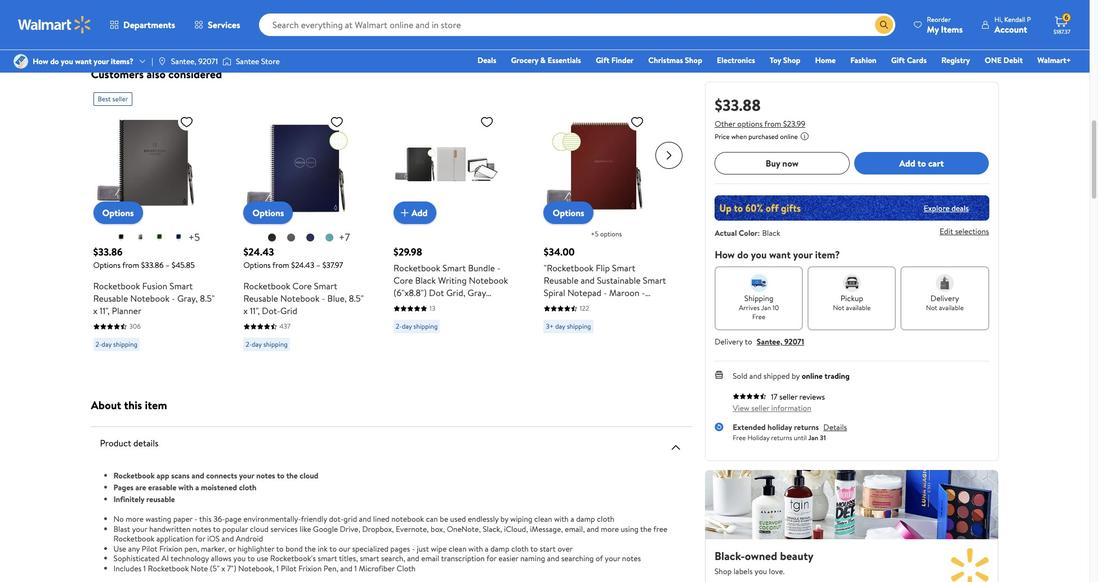Task type: vqa. For each thing, say whether or not it's contained in the screenshot.
View seller information LINK
yes



Task type: locate. For each thing, give the bounding box(es) containing it.
account
[[995, 23, 1028, 35]]

smart right titles,
[[360, 553, 379, 565]]

notebook inside rocketbook core smart reusable notebook - blue, 8.5" x 11", dot-grid
[[281, 292, 320, 305]]

gray
[[468, 287, 486, 299]]

application
[[156, 534, 194, 545]]

toy shop
[[770, 55, 801, 66]]

1 shop from the left
[[685, 55, 703, 66]]

6
[[1065, 13, 1069, 22]]

pilot down bond
[[281, 563, 297, 574]]

1 horizontal spatial $33.86
[[141, 260, 164, 271]]

1 vertical spatial options
[[601, 229, 622, 239]]

view seller information link
[[733, 403, 812, 414]]

online down $23.99
[[781, 132, 798, 141]]

from inside $33.86 options from $33.86 – $45.85
[[122, 260, 139, 271]]

smart up grid, at the left
[[443, 262, 466, 274]]

delivery not available
[[927, 293, 964, 313]]

how for how do you want your item?
[[715, 248, 735, 262]]

1 horizontal spatial $24.43
[[291, 260, 315, 271]]

arrives
[[739, 303, 760, 313]]

black up 40 at the left bottom of page
[[415, 274, 436, 287]]

email,
[[565, 524, 585, 535]]

explore deals link
[[920, 198, 974, 218]]

shop inside christmas shop link
[[685, 55, 703, 66]]

available in additional 7 variants element
[[339, 230, 350, 245]]

2 – from the left
[[316, 260, 321, 271]]

options link up black icon
[[244, 202, 293, 224]]

+5 for +5 options
[[591, 229, 599, 239]]

rocketbook inside rocketbook fusion smart reusable notebook - gray, 8.5" x 11", planner
[[93, 280, 140, 292]]

smart for $29.98 rocketbook smart bundle - core black writing notebook (6"x8.8") dot grid, gray capsule, 40 cloud cards
[[443, 262, 466, 274]]

reviews
[[800, 392, 825, 403]]

Search search field
[[259, 14, 896, 36]]

product details image
[[670, 441, 683, 455]]

2 vertical spatial a
[[485, 543, 489, 555]]

x inside rocketbook fusion smart reusable notebook - gray, 8.5" x 11", planner
[[93, 305, 98, 317]]

no
[[114, 514, 124, 525]]

1 11", from the left
[[100, 305, 110, 317]]

the up environmentally-
[[286, 471, 298, 482]]

connects
[[206, 471, 237, 482]]

-
[[497, 262, 501, 274], [604, 287, 607, 299], [642, 287, 646, 299], [172, 292, 175, 305], [322, 292, 325, 305], [627, 312, 630, 324], [628, 324, 631, 336], [195, 514, 198, 525], [412, 543, 415, 555]]

cards left registry link
[[907, 55, 927, 66]]

0 vertical spatial delivery
[[931, 293, 960, 304]]

0 horizontal spatial core
[[293, 280, 312, 292]]

buy
[[766, 157, 781, 169]]

rocketbook inside rocketbook core smart reusable notebook - blue, 8.5" x 11", dot-grid
[[244, 280, 290, 292]]

best
[[98, 94, 111, 104]]

popular
[[222, 524, 248, 535]]

delivery for to
[[715, 336, 744, 348]]

when
[[732, 132, 747, 141]]

options down black image
[[93, 260, 121, 271]]

home
[[816, 55, 836, 66]]

0 vertical spatial free
[[753, 312, 766, 322]]

want for items?
[[75, 56, 92, 67]]

1 horizontal spatial smart
[[360, 553, 379, 565]]

92071 up the sold and shipped by online trading
[[785, 336, 805, 348]]

to left santee, 92071 button
[[745, 336, 753, 348]]

0 vertical spatial grid
[[280, 305, 298, 317]]

1 vertical spatial the
[[641, 524, 652, 535]]

to inside button
[[918, 157, 927, 169]]

shop inside toy shop "link"
[[784, 55, 801, 66]]

13
[[430, 304, 436, 313]]

x inside rocketbook core smart reusable notebook - blue, 8.5" x 11", dot-grid
[[244, 305, 248, 317]]

– for $33.86
[[166, 260, 170, 271]]

notebook inside rocketbook fusion smart reusable notebook - gray, 8.5" x 11", planner
[[130, 292, 170, 305]]

2 horizontal spatial from
[[765, 118, 782, 130]]

next slide for customers also considered list image
[[656, 142, 683, 169]]

0 horizontal spatial add
[[412, 207, 428, 219]]

cloud inside rocketbook app scans and connects your notes to the cloud pages are erasable with a moistened cloth infinitely reusable
[[300, 471, 319, 482]]

available down intent image for pickup
[[847, 303, 871, 313]]

0 horizontal spatial microfiber
[[359, 563, 395, 574]]

jan inside extended holiday returns details free holiday returns until jan 31
[[809, 433, 819, 443]]

0 horizontal spatial notebook
[[130, 292, 170, 305]]

returns left "31"
[[795, 422, 820, 433]]

scans
[[171, 471, 190, 482]]

seller
[[112, 94, 128, 104], [780, 392, 798, 403], [752, 403, 770, 414]]

0 horizontal spatial for
[[195, 534, 206, 545]]

seller for view
[[752, 403, 770, 414]]

smart right "maroon"
[[643, 274, 667, 287]]

1 available from the left
[[847, 303, 871, 313]]

cloud inside no more wasting paper - this 36-page environmentally-friendly dot-grid and lined notebook can be used endlessly by wiping clean with a damp cloth blast your handwritten notes to popular cloud services like google drive, dropbox, evernote, box, onenote, slack, icloud, imessage, email, and more using the free rocketbook application for ios and android use any pilot frixion pen, marker, or highlighter to bond the ink to our specialized pages - just wipe clean with a damp cloth to start over sophisticated ai technology allows you to use rocketbook's smart titles, smart search, and email transcription for easier naming and searching of your notes includes 1 rocketbook note (5" x 7") notebook, 1 pilot frixion pen, and 1 microfiber cloth
[[250, 524, 269, 535]]

pages inside rocketbook app scans and connects your notes to the cloud pages are erasable with a moistened cloth infinitely reusable
[[114, 482, 134, 494]]

santee, down 10
[[757, 336, 783, 348]]

intent image for delivery image
[[936, 274, 955, 292]]

with down scans
[[178, 482, 194, 494]]

1 horizontal spatial notes
[[256, 471, 275, 482]]

0 vertical spatial notes
[[256, 471, 275, 482]]

8.5" right blue,
[[349, 292, 364, 305]]

0 horizontal spatial +5
[[188, 230, 200, 245]]

add for add to cart
[[900, 157, 916, 169]]

1 horizontal spatial seller
[[752, 403, 770, 414]]

options inside $33.88 other options from $23.99
[[738, 118, 763, 130]]

cards right cloud
[[467, 299, 490, 312]]

seller for best
[[112, 94, 128, 104]]

– left '$37.97'
[[316, 260, 321, 271]]

0 horizontal spatial gift
[[596, 55, 610, 66]]

available
[[847, 303, 871, 313], [940, 303, 964, 313]]

about this item
[[91, 398, 167, 413]]

– inside $24.43 options from $24.43 – $37.97
[[316, 260, 321, 271]]

cloud
[[442, 299, 465, 312]]

0 horizontal spatial 92071
[[198, 56, 218, 67]]

dot- inside $34.00 "rocketbook flip smart reusable and sustainable smart spiral notepad - maroon - letter size eco-friendly notepad (8.5"" x 11"") - 32 dot- grid and lined pages - 1 pen and microfiber cloth included"
[[644, 312, 663, 324]]

not for delivery
[[927, 303, 938, 313]]

8.5" inside rocketbook core smart reusable notebook - blue, 8.5" x 11", dot-grid
[[349, 292, 364, 305]]

reusable for rocketbook core smart reusable notebook - blue, 8.5" x 11", dot-grid
[[244, 292, 278, 305]]

your right "blast"
[[132, 524, 147, 535]]

2-day shipping
[[96, 17, 138, 26], [396, 322, 438, 331], [96, 340, 138, 349], [246, 340, 288, 349]]

pen,
[[185, 543, 199, 555]]

view
[[733, 403, 750, 414]]

naming
[[521, 553, 546, 565]]

2 horizontal spatial the
[[641, 524, 652, 535]]

core up capsule,
[[394, 274, 413, 287]]

how for how do you want your items?
[[33, 56, 48, 67]]

1 vertical spatial this
[[199, 514, 212, 525]]

your inside rocketbook app scans and connects your notes to the cloud pages are erasable with a moistened cloth infinitely reusable
[[239, 471, 254, 482]]

+5 right blue icon
[[188, 230, 200, 245]]

0 horizontal spatial a
[[195, 482, 199, 494]]

gray image
[[287, 233, 296, 242]]

gift finder link
[[591, 54, 639, 66]]

1 horizontal spatial frixion
[[299, 563, 322, 574]]

notes up environmentally-
[[256, 471, 275, 482]]

3+ day shipping
[[546, 322, 591, 331]]

cloth
[[587, 336, 609, 349], [397, 563, 416, 574]]

delivery inside delivery not available
[[931, 293, 960, 304]]

add to favorites list, rocketbook core smart reusable notebook - blue, 8.5" x 11", dot-grid image
[[330, 115, 344, 129]]

0 horizontal spatial cards
[[467, 299, 490, 312]]

cloth inside $34.00 "rocketbook flip smart reusable and sustainable smart spiral notepad - maroon - letter size eco-friendly notepad (8.5"" x 11"") - 32 dot- grid and lined pages - 1 pen and microfiber cloth included"
[[587, 336, 609, 349]]

smart inside rocketbook fusion smart reusable notebook - gray, 8.5" x 11", planner
[[170, 280, 193, 292]]

0 horizontal spatial 8.5"
[[200, 292, 215, 305]]

maroon
[[610, 287, 640, 299]]

0 horizontal spatial want
[[75, 56, 92, 67]]

extended
[[733, 422, 766, 433]]

black image
[[267, 233, 276, 242]]

pages inside $34.00 "rocketbook flip smart reusable and sustainable smart spiral notepad - maroon - letter size eco-friendly notepad (8.5"" x 11"") - 32 dot- grid and lined pages - 1 pen and microfiber cloth included"
[[603, 324, 625, 336]]

0 vertical spatial santee,
[[171, 56, 197, 67]]

friendly
[[606, 299, 637, 312]]

cloth down pages
[[397, 563, 416, 574]]

how down actual
[[715, 248, 735, 262]]

10
[[773, 303, 779, 313]]

lined
[[579, 324, 600, 336]]

jan left "31"
[[809, 433, 819, 443]]

cloth inside rocketbook app scans and connects your notes to the cloud pages are erasable with a moistened cloth infinitely reusable
[[239, 482, 257, 494]]

1 vertical spatial online
[[802, 371, 823, 382]]

reusable inside $34.00 "rocketbook flip smart reusable and sustainable smart spiral notepad - maroon - letter size eco-friendly notepad (8.5"" x 11"") - 32 dot- grid and lined pages - 1 pen and microfiber cloth included"
[[544, 274, 579, 287]]

0 horizontal spatial returns
[[772, 433, 793, 443]]

1 horizontal spatial cards
[[907, 55, 927, 66]]

1 horizontal spatial how
[[715, 248, 735, 262]]

1 vertical spatial for
[[487, 553, 497, 565]]

not inside delivery not available
[[927, 303, 938, 313]]

the left "free"
[[641, 524, 652, 535]]

1 vertical spatial how
[[715, 248, 735, 262]]

day
[[102, 17, 112, 26], [402, 322, 412, 331], [556, 322, 566, 331], [102, 340, 112, 349], [252, 340, 262, 349]]

smart for rocketbook core smart reusable notebook - blue, 8.5" x 11", dot-grid
[[314, 280, 338, 292]]

 image left santee
[[223, 56, 232, 67]]

finder
[[612, 55, 634, 66]]

$33.86 up fusion on the left of page
[[141, 260, 164, 271]]

1 horizontal spatial shop
[[784, 55, 801, 66]]

 image
[[14, 54, 28, 69], [223, 56, 232, 67]]

1 not from the left
[[834, 303, 845, 313]]

pages right the lined
[[603, 324, 625, 336]]

gift for gift finder
[[596, 55, 610, 66]]

friendly
[[301, 514, 327, 525]]

1 horizontal spatial cloud
[[300, 471, 319, 482]]

jan left 10
[[762, 303, 772, 313]]

0 vertical spatial jan
[[762, 303, 772, 313]]

1 horizontal spatial 8.5"
[[349, 292, 364, 305]]

0 vertical spatial by
[[792, 371, 800, 382]]

&
[[541, 55, 546, 66]]

free
[[654, 524, 668, 535]]

0 vertical spatial 92071
[[198, 56, 218, 67]]

available inside delivery not available
[[940, 303, 964, 313]]

and right sold
[[750, 371, 762, 382]]

not down intent image for pickup
[[834, 303, 845, 313]]

2 11", from the left
[[250, 305, 260, 317]]

rocketbook up planner
[[93, 280, 140, 292]]

11", inside rocketbook fusion smart reusable notebook - gray, 8.5" x 11", planner
[[100, 305, 110, 317]]

31
[[820, 433, 826, 443]]

1 down specialized
[[355, 563, 357, 574]]

add to cart button
[[855, 152, 990, 175]]

0 vertical spatial cloth
[[587, 336, 609, 349]]

more left using
[[601, 524, 619, 535]]

0 horizontal spatial  image
[[14, 54, 28, 69]]

1 horizontal spatial 92071
[[785, 336, 805, 348]]

1 – from the left
[[166, 260, 170, 271]]

11",
[[100, 305, 110, 317], [250, 305, 260, 317]]

core inside $29.98 rocketbook smart bundle - core black writing notebook (6"x8.8") dot grid, gray capsule, 40 cloud cards
[[394, 274, 413, 287]]

notes left 36-
[[192, 524, 211, 535]]

2 8.5" from the left
[[349, 292, 364, 305]]

shipped
[[764, 371, 790, 382]]

notes inside rocketbook app scans and connects your notes to the cloud pages are erasable with a moistened cloth infinitely reusable
[[256, 471, 275, 482]]

you for how do you want your items?
[[61, 56, 73, 67]]

walmart image
[[18, 16, 91, 34]]

edit selections button
[[940, 226, 990, 237]]

a inside rocketbook app scans and connects your notes to the cloud pages are erasable with a moistened cloth infinitely reusable
[[195, 482, 199, 494]]

+5 up flip
[[591, 229, 599, 239]]

1 horizontal spatial dot-
[[644, 312, 663, 324]]

$24.43
[[244, 245, 274, 259], [291, 260, 315, 271]]

microfiber down the 3+ day shipping
[[544, 336, 585, 349]]

from for $24.43
[[273, 260, 289, 271]]

notepad left 122
[[544, 312, 578, 324]]

add to favorites list, "rocketbook flip smart reusable and sustainable smart spiral notepad - maroon - letter size eco-friendly notepad (8.5"" x 11"") - 32 dot-grid and lined pages - 1 pen and microfiber cloth included" image
[[631, 115, 644, 129]]

$24.43 down black icon
[[244, 245, 274, 259]]

options up black image
[[102, 207, 134, 219]]

lined
[[373, 514, 390, 525]]

0 vertical spatial cloth
[[239, 482, 257, 494]]

intent image for pickup image
[[843, 274, 861, 292]]

11", for dot-
[[250, 305, 260, 317]]

core down $24.43 options from $24.43 – $37.97
[[293, 280, 312, 292]]

1 vertical spatial damp
[[491, 543, 510, 555]]

santee store
[[236, 56, 280, 67]]

core
[[394, 274, 413, 287], [293, 280, 312, 292]]

reusable inside rocketbook core smart reusable notebook - blue, 8.5" x 11", dot-grid
[[244, 292, 278, 305]]

your right of
[[605, 553, 621, 565]]

this left item
[[124, 398, 142, 413]]

from up the purchased on the top
[[765, 118, 782, 130]]

306
[[129, 322, 141, 331]]

dot-
[[262, 305, 280, 317], [644, 312, 663, 324]]

to left "use" on the left of the page
[[248, 553, 255, 565]]

grocery & essentials
[[511, 55, 581, 66]]

0 horizontal spatial jan
[[762, 303, 772, 313]]

grid inside $34.00 "rocketbook flip smart reusable and sustainable smart spiral notepad - maroon - letter size eco-friendly notepad (8.5"" x 11"") - 32 dot- grid and lined pages - 1 pen and microfiber cloth included"
[[544, 324, 561, 336]]

2 available from the left
[[940, 303, 964, 313]]

free left holiday
[[733, 433, 746, 443]]

considered
[[168, 66, 222, 82]]

1 vertical spatial do
[[738, 248, 749, 262]]

pilot
[[142, 543, 158, 555], [281, 563, 297, 574]]

notebook right grid, at the left
[[469, 274, 508, 287]]

smart inside rocketbook core smart reusable notebook - blue, 8.5" x 11", dot-grid
[[314, 280, 338, 292]]

details button
[[824, 422, 848, 433]]

options link up $34.00 in the top of the page
[[544, 202, 594, 224]]

1 vertical spatial want
[[770, 248, 791, 262]]

smart down '$37.97'
[[314, 280, 338, 292]]

0 horizontal spatial from
[[122, 260, 139, 271]]

this inside no more wasting paper - this 36-page environmentally-friendly dot-grid and lined notebook can be used endlessly by wiping clean with a damp cloth blast your handwritten notes to popular cloud services like google drive, dropbox, evernote, box, onenote, slack, icloud, imessage, email, and more using the free rocketbook application for ios and android use any pilot frixion pen, marker, or highlighter to bond the ink to our specialized pages - just wipe clean with a damp cloth to start over sophisticated ai technology allows you to use rocketbook's smart titles, smart search, and email transcription for easier naming and searching of your notes includes 1 rocketbook note (5" x 7") notebook, 1 pilot frixion pen, and 1 microfiber cloth
[[199, 514, 212, 525]]

our
[[339, 543, 350, 555]]

and left the lined
[[563, 324, 577, 336]]

1 horizontal spatial core
[[394, 274, 413, 287]]

product group
[[544, 0, 670, 33], [93, 88, 219, 356], [244, 88, 369, 356], [394, 88, 519, 356], [544, 88, 670, 356]]

1 vertical spatial pages
[[114, 482, 134, 494]]

- inside rocketbook fusion smart reusable notebook - gray, 8.5" x 11", planner
[[172, 292, 175, 305]]

add to cart image
[[398, 206, 412, 220]]

notebook up 306
[[130, 292, 170, 305]]

2 horizontal spatial notebook
[[469, 274, 508, 287]]

customers also considered
[[91, 66, 222, 82]]

1 horizontal spatial returns
[[795, 422, 820, 433]]

1 inside $34.00 "rocketbook flip smart reusable and sustainable smart spiral notepad - maroon - letter size eco-friendly notepad (8.5"" x 11"") - 32 dot- grid and lined pages - 1 pen and microfiber cloth included"
[[633, 324, 636, 336]]

$24.43 down blue image
[[291, 260, 315, 271]]

"rocketbook
[[544, 262, 594, 274]]

cloud up highlighter
[[250, 524, 269, 535]]

+5 for +5
[[188, 230, 200, 245]]

the inside rocketbook app scans and connects your notes to the cloud pages are erasable with a moistened cloth infinitely reusable
[[286, 471, 298, 482]]

search icon image
[[880, 20, 889, 29]]

 image
[[158, 57, 167, 66]]

grid down letter
[[544, 324, 561, 336]]

intent image for shipping image
[[750, 274, 768, 292]]

11"")
[[610, 312, 625, 324]]

2 not from the left
[[927, 303, 938, 313]]

11", inside rocketbook core smart reusable notebook - blue, 8.5" x 11", dot-grid
[[250, 305, 260, 317]]

1 gift from the left
[[596, 55, 610, 66]]

notebook for rocketbook core smart reusable notebook - blue, 8.5" x 11", dot-grid
[[281, 292, 320, 305]]

0 vertical spatial pages
[[603, 324, 625, 336]]

from inside $24.43 options from $24.43 – $37.97
[[273, 260, 289, 271]]

1 vertical spatial frixion
[[299, 563, 322, 574]]

 image down walmart image in the top left of the page
[[14, 54, 28, 69]]

1 horizontal spatial add
[[900, 157, 916, 169]]

rocketbook up the are
[[114, 471, 155, 482]]

not inside 'pickup not available'
[[834, 303, 845, 313]]

notebook for rocketbook fusion smart reusable notebook - gray, 8.5" x 11", planner
[[130, 292, 170, 305]]

my
[[928, 23, 939, 35]]

cloud up friendly
[[300, 471, 319, 482]]

2 gift from the left
[[892, 55, 906, 66]]

8.5" inside rocketbook fusion smart reusable notebook - gray, 8.5" x 11", planner
[[200, 292, 215, 305]]

0 horizontal spatial black
[[415, 274, 436, 287]]

blue image
[[174, 233, 183, 242]]

letter
[[544, 299, 568, 312]]

rocketbook smart bundle - core black writing notebook (6"x8.8") dot grid, gray capsule, 40 cloud cards image
[[394, 110, 499, 215]]

rocketbook core smart reusable notebook - blue, 8.5" x 11", dot-grid
[[244, 280, 364, 317]]

options link for $24.43
[[244, 202, 293, 224]]

2 vertical spatial with
[[469, 543, 483, 555]]

do
[[50, 56, 59, 67], [738, 248, 749, 262]]

dot-
[[329, 514, 344, 525]]

wasting
[[146, 514, 171, 525]]

dropbox,
[[362, 524, 394, 535]]

1 vertical spatial microfiber
[[359, 563, 395, 574]]

sophisticated
[[114, 553, 160, 565]]

shop right christmas
[[685, 55, 703, 66]]

0 vertical spatial you
[[61, 56, 73, 67]]

pages
[[391, 543, 410, 555]]

up to sixty percent off deals. shop now. image
[[715, 196, 990, 221]]

product group containing +7
[[244, 88, 369, 356]]

delivery for not
[[931, 293, 960, 304]]

to up environmentally-
[[277, 471, 285, 482]]

for left ios
[[195, 534, 206, 545]]

information
[[772, 403, 812, 414]]

1 right "use" on the left of the page
[[277, 563, 279, 574]]

a down slack,
[[485, 543, 489, 555]]

rocketbook down $29.98
[[394, 262, 441, 274]]

- inside $29.98 rocketbook smart bundle - core black writing notebook (6"x8.8") dot grid, gray capsule, 40 cloud cards
[[497, 262, 501, 274]]

0 horizontal spatial free
[[733, 433, 746, 443]]

1 horizontal spatial do
[[738, 248, 749, 262]]

free inside extended holiday returns details free holiday returns until jan 31
[[733, 433, 746, 443]]

32
[[632, 312, 642, 324]]

0 vertical spatial for
[[195, 534, 206, 545]]

gift left finder
[[596, 55, 610, 66]]

frixion left pen,
[[299, 563, 322, 574]]

1 horizontal spatial reusable
[[244, 292, 278, 305]]

2 horizontal spatial reusable
[[544, 274, 579, 287]]

to right ink
[[330, 543, 337, 555]]

$33.88
[[715, 94, 761, 116]]

0 vertical spatial how
[[33, 56, 48, 67]]

cloth down (8.5""
[[587, 336, 609, 349]]

0 vertical spatial $24.43
[[244, 245, 274, 259]]

2 options link from the left
[[244, 202, 293, 224]]

add up $29.98
[[412, 207, 428, 219]]

dot- right 32
[[644, 312, 663, 324]]

santee
[[236, 56, 259, 67]]

17
[[772, 392, 778, 403]]

santee, right also
[[171, 56, 197, 67]]

available inside 'pickup not available'
[[847, 303, 871, 313]]

free for shipping
[[753, 312, 766, 322]]

2-day shipping down 437
[[246, 340, 288, 349]]

legal information image
[[801, 132, 810, 141]]

with up over at the right of the page
[[554, 514, 569, 525]]

3 options link from the left
[[544, 202, 594, 224]]

1 vertical spatial black
[[415, 274, 436, 287]]

1 vertical spatial you
[[751, 248, 767, 262]]

options inside $24.43 options from $24.43 – $37.97
[[244, 260, 271, 271]]

seller inside product group
[[112, 94, 128, 104]]

options link for $34.00
[[544, 202, 594, 224]]

frixion down handwritten
[[159, 543, 183, 555]]

the left ink
[[305, 543, 316, 555]]

reusable inside rocketbook fusion smart reusable notebook - gray, 8.5" x 11", planner
[[93, 292, 128, 305]]

using
[[621, 524, 639, 535]]

add to cart
[[900, 157, 945, 169]]

options up flip
[[601, 229, 622, 239]]

– for $24.43
[[316, 260, 321, 271]]

christmas shop
[[649, 55, 703, 66]]

sold and shipped by online trading
[[733, 371, 850, 382]]

0 horizontal spatial online
[[781, 132, 798, 141]]

actual color : black
[[715, 228, 781, 239]]

shop right toy
[[784, 55, 801, 66]]

options link
[[93, 202, 143, 224], [244, 202, 293, 224], [544, 202, 594, 224]]

1 vertical spatial 92071
[[785, 336, 805, 348]]

1 horizontal spatial online
[[802, 371, 823, 382]]

cloth right moistened
[[239, 482, 257, 494]]

0 horizontal spatial pages
[[114, 482, 134, 494]]

notepad
[[568, 287, 602, 299], [544, 312, 578, 324]]

use
[[114, 543, 126, 555]]

you down : at top right
[[751, 248, 767, 262]]

dot- up 437
[[262, 305, 280, 317]]

for left easier
[[487, 553, 497, 565]]

and left flip
[[581, 274, 595, 287]]

product details
[[100, 437, 159, 450]]

0 vertical spatial microfiber
[[544, 336, 585, 349]]

options inside $33.86 options from $33.86 – $45.85
[[93, 260, 121, 271]]

notes down using
[[622, 553, 641, 565]]

product group containing +5
[[93, 88, 219, 356]]

smart inside $29.98 rocketbook smart bundle - core black writing notebook (6"x8.8") dot grid, gray capsule, 40 cloud cards
[[443, 262, 466, 274]]

– inside $33.86 options from $33.86 – $45.85
[[166, 260, 170, 271]]

1 horizontal spatial notebook
[[281, 292, 320, 305]]

1 vertical spatial notes
[[192, 524, 211, 535]]

add inside product group
[[412, 207, 428, 219]]

notebook,
[[238, 563, 275, 574]]

shop for christmas shop
[[685, 55, 703, 66]]

you down walmart image in the top left of the page
[[61, 56, 73, 67]]

8.5" for blue,
[[349, 292, 364, 305]]

0 vertical spatial options
[[738, 118, 763, 130]]

do for how do you want your item?
[[738, 248, 749, 262]]

0 horizontal spatial seller
[[112, 94, 128, 104]]

to left the cart at right top
[[918, 157, 927, 169]]

0 horizontal spatial not
[[834, 303, 845, 313]]

1 8.5" from the left
[[200, 292, 215, 305]]

rocketbook core smart reusable notebook - blue, 8.5" x 11", dot-grid image
[[244, 110, 348, 215]]

0 vertical spatial cloud
[[300, 471, 319, 482]]

do down actual color : black
[[738, 248, 749, 262]]

holiday
[[768, 422, 793, 433]]

1 horizontal spatial not
[[927, 303, 938, 313]]

reusable
[[146, 494, 175, 505]]

seller right best at left top
[[112, 94, 128, 104]]

2 vertical spatial the
[[305, 543, 316, 555]]

dot- inside rocketbook core smart reusable notebook - blue, 8.5" x 11", dot-grid
[[262, 305, 280, 317]]

product group containing $34.00
[[544, 88, 670, 356]]

$33.86 down black image
[[93, 245, 123, 259]]

available down intent image for delivery
[[940, 303, 964, 313]]

0 horizontal spatial cloth
[[397, 563, 416, 574]]

1 horizontal spatial grid
[[544, 324, 561, 336]]

2 shop from the left
[[784, 55, 801, 66]]

0 vertical spatial cards
[[907, 55, 927, 66]]

to inside rocketbook app scans and connects your notes to the cloud pages are erasable with a moistened cloth infinitely reusable
[[277, 471, 285, 482]]

0 horizontal spatial this
[[124, 398, 142, 413]]

1 horizontal spatial options
[[738, 118, 763, 130]]

free inside shipping arrives jan 10 free
[[753, 312, 766, 322]]

0 horizontal spatial delivery
[[715, 336, 744, 348]]

rocketbook inside rocketbook app scans and connects your notes to the cloud pages are erasable with a moistened cloth infinitely reusable
[[114, 471, 155, 482]]



Task type: describe. For each thing, give the bounding box(es) containing it.
gift cards
[[892, 55, 927, 66]]

2 horizontal spatial cloth
[[597, 514, 615, 525]]

1 horizontal spatial clean
[[535, 514, 553, 525]]

free for extended
[[733, 433, 746, 443]]

bond
[[286, 543, 303, 555]]

0 horizontal spatial clean
[[449, 543, 467, 555]]

not for pickup
[[834, 303, 845, 313]]

0 vertical spatial online
[[781, 132, 798, 141]]

p
[[1028, 14, 1032, 24]]

registry
[[942, 55, 971, 66]]

1 vertical spatial pilot
[[281, 563, 297, 574]]

specialized
[[352, 543, 389, 555]]

start
[[540, 543, 556, 555]]

shop for toy shop
[[784, 55, 801, 66]]

1 horizontal spatial by
[[792, 371, 800, 382]]

kendall
[[1005, 14, 1026, 24]]

:
[[758, 228, 760, 239]]

$34.00 "rocketbook flip smart reusable and sustainable smart spiral notepad - maroon - letter size eco-friendly notepad (8.5"" x 11"") - 32 dot- grid and lined pages - 1 pen and microfiber cloth included"
[[544, 245, 669, 349]]

any
[[128, 543, 140, 555]]

do for how do you want your items?
[[50, 56, 59, 67]]

and right email,
[[587, 524, 599, 535]]

2-day shipping up 'items?'
[[96, 17, 138, 26]]

2 smart from the left
[[360, 553, 379, 565]]

rocketbook up sophisticated
[[114, 534, 155, 545]]

1 smart from the left
[[318, 553, 337, 565]]

0 vertical spatial this
[[124, 398, 142, 413]]

shipping down 437
[[264, 340, 288, 349]]

price
[[715, 132, 730, 141]]

rocketbook fusion smart reusable notebook - gray, 8.5" x 11", planner image
[[93, 110, 198, 215]]

black image
[[117, 233, 126, 242]]

christmas
[[649, 55, 684, 66]]

pickup not available
[[834, 293, 871, 313]]

handwritten
[[149, 524, 191, 535]]

sold
[[733, 371, 748, 382]]

0 horizontal spatial more
[[126, 514, 144, 525]]

8.5" for gray,
[[200, 292, 215, 305]]

essentials
[[548, 55, 581, 66]]

1 vertical spatial santee,
[[757, 336, 783, 348]]

reusable for rocketbook fusion smart reusable notebook - gray, 8.5" x 11", planner
[[93, 292, 128, 305]]

and right naming
[[547, 553, 560, 565]]

easier
[[499, 553, 519, 565]]

and left email
[[407, 553, 420, 565]]

other
[[715, 118, 736, 130]]

included"
[[611, 336, 647, 349]]

to left start
[[531, 543, 538, 555]]

2 horizontal spatial with
[[554, 514, 569, 525]]

 image for how do you want your items?
[[14, 54, 28, 69]]

wipe
[[431, 543, 447, 555]]

available for pickup
[[847, 303, 871, 313]]

smart right flip
[[612, 262, 636, 274]]

x inside $34.00 "rocketbook flip smart reusable and sustainable smart spiral notepad - maroon - letter size eco-friendly notepad (8.5"" x 11"") - 32 dot- grid and lined pages - 1 pen and microfiber cloth included"
[[603, 312, 608, 324]]

edit
[[940, 226, 954, 237]]

x inside no more wasting paper - this 36-page environmentally-friendly dot-grid and lined notebook can be used endlessly by wiping clean with a damp cloth blast your handwritten notes to popular cloud services like google drive, dropbox, evernote, box, onenote, slack, icloud, imessage, email, and more using the free rocketbook application for ios and android use any pilot frixion pen, marker, or highlighter to bond the ink to our specialized pages - just wipe clean with a damp cloth to start over sophisticated ai technology allows you to use rocketbook's smart titles, smart search, and email transcription for easier naming and searching of your notes includes 1 rocketbook note (5" x 7") notebook, 1 pilot frixion pen, and 1 microfiber cloth
[[222, 563, 225, 574]]

explore
[[924, 203, 950, 214]]

blue image
[[306, 233, 315, 242]]

1 horizontal spatial a
[[485, 543, 489, 555]]

to left bond
[[276, 543, 284, 555]]

want for item?
[[770, 248, 791, 262]]

add to favorites list, rocketbook smart bundle - core black writing notebook (6"x8.8") dot grid, gray capsule, 40 cloud cards image
[[481, 115, 494, 129]]

1 vertical spatial a
[[571, 514, 575, 525]]

4.5882 stars out of 5, based on 17 seller reviews element
[[733, 393, 767, 400]]

and inside rocketbook app scans and connects your notes to the cloud pages are erasable with a moistened cloth infinitely reusable
[[192, 471, 204, 482]]

2-day shipping down capsule,
[[396, 322, 438, 331]]

3+
[[546, 322, 554, 331]]

0 horizontal spatial frixion
[[159, 543, 183, 555]]

smart for rocketbook fusion smart reusable notebook - gray, 8.5" x 11", planner
[[170, 280, 193, 292]]

infinitely
[[114, 494, 144, 505]]

1 horizontal spatial black
[[763, 228, 781, 239]]

gray,
[[177, 292, 198, 305]]

jan inside shipping arrives jan 10 free
[[762, 303, 772, 313]]

use
[[257, 553, 268, 565]]

Walmart Site-Wide search field
[[259, 14, 896, 36]]

reorder my items
[[928, 14, 964, 35]]

1 horizontal spatial with
[[469, 543, 483, 555]]

cart
[[929, 157, 945, 169]]

0 horizontal spatial damp
[[491, 543, 510, 555]]

or
[[229, 543, 236, 555]]

buy now
[[766, 157, 799, 169]]

options inside product group
[[601, 229, 622, 239]]

black inside $29.98 rocketbook smart bundle - core black writing notebook (6"x8.8") dot grid, gray capsule, 40 cloud cards
[[415, 274, 436, 287]]

options for rocketbook core smart reusable notebook - blue, 8.5" x 11", dot-grid image
[[253, 207, 284, 219]]

notebook
[[392, 514, 424, 525]]

and right "grid"
[[359, 514, 371, 525]]

(8.5""
[[580, 312, 601, 324]]

2-day shipping down 306
[[96, 340, 138, 349]]

your left item?
[[794, 248, 813, 262]]

$24.43 options from $24.43 – $37.97
[[244, 245, 343, 271]]

search,
[[381, 553, 405, 565]]

+5 options
[[591, 229, 622, 239]]

you for how do you want your item?
[[751, 248, 767, 262]]

ink
[[318, 543, 328, 555]]

2 vertical spatial cloth
[[512, 543, 529, 555]]

1 options link from the left
[[93, 202, 143, 224]]

until
[[794, 433, 807, 443]]

size
[[570, 299, 585, 312]]

core inside rocketbook core smart reusable notebook - blue, 8.5" x 11", dot-grid
[[293, 280, 312, 292]]

from for $33.86
[[122, 260, 139, 271]]

transcription
[[441, 553, 485, 565]]

erasable
[[148, 482, 177, 494]]

add for add
[[412, 207, 428, 219]]

endlessly
[[468, 514, 499, 525]]

1 vertical spatial notepad
[[544, 312, 578, 324]]

1 horizontal spatial more
[[601, 524, 619, 535]]

by inside no more wasting paper - this 36-page environmentally-friendly dot-grid and lined notebook can be used endlessly by wiping clean with a damp cloth blast your handwritten notes to popular cloud services like google drive, dropbox, evernote, box, onenote, slack, icloud, imessage, email, and more using the free rocketbook application for ios and android use any pilot frixion pen, marker, or highlighter to bond the ink to our specialized pages - just wipe clean with a damp cloth to start over sophisticated ai technology allows you to use rocketbook's smart titles, smart search, and email transcription for easier naming and searching of your notes includes 1 rocketbook note (5" x 7") notebook, 1 pilot frixion pen, and 1 microfiber cloth
[[501, 514, 509, 525]]

2 horizontal spatial notes
[[622, 553, 641, 565]]

0 vertical spatial $33.86
[[93, 245, 123, 259]]

grocery & essentials link
[[506, 54, 587, 66]]

"rocketbook flip smart reusable and sustainable smart spiral notepad - maroon - letter size eco-friendly notepad (8.5"" x 11"") - 32 dot-grid and lined pages - 1 pen and microfiber cloth included" image
[[544, 110, 649, 215]]

camo image
[[136, 233, 145, 242]]

(5"
[[210, 563, 220, 574]]

$45.85
[[172, 260, 195, 271]]

11", for planner
[[100, 305, 110, 317]]

gift for gift cards
[[892, 55, 906, 66]]

and right pen,
[[340, 563, 353, 574]]

notebook inside $29.98 rocketbook smart bundle - core black writing notebook (6"x8.8") dot grid, gray capsule, 40 cloud cards
[[469, 274, 508, 287]]

with inside rocketbook app scans and connects your notes to the cloud pages are erasable with a moistened cloth infinitely reusable
[[178, 482, 194, 494]]

items
[[942, 23, 964, 35]]

you inside no more wasting paper - this 36-page environmentally-friendly dot-grid and lined notebook can be used endlessly by wiping clean with a damp cloth blast your handwritten notes to popular cloud services like google drive, dropbox, evernote, box, onenote, slack, icloud, imessage, email, and more using the free rocketbook application for ios and android use any pilot frixion pen, marker, or highlighter to bond the ink to our specialized pages - just wipe clean with a damp cloth to start over sophisticated ai technology allows you to use rocketbook's smart titles, smart search, and email transcription for easier naming and searching of your notes includes 1 rocketbook note (5" x 7") notebook, 1 pilot frixion pen, and 1 microfiber cloth
[[233, 553, 246, 565]]

available in additional 5 variants element
[[188, 230, 200, 245]]

rocketbook down application
[[148, 563, 189, 574]]

shipping down 13
[[414, 322, 438, 331]]

options for rocketbook fusion smart reusable notebook - gray, 8.5" x 11", planner "image"
[[102, 207, 134, 219]]

(6"x8.8")
[[394, 287, 427, 299]]

marker,
[[201, 543, 227, 555]]

shipping down 306
[[113, 340, 138, 349]]

highlighter
[[238, 543, 275, 555]]

microfiber inside $34.00 "rocketbook flip smart reusable and sustainable smart spiral notepad - maroon - letter size eco-friendly notepad (8.5"" x 11"") - 32 dot- grid and lined pages - 1 pen and microfiber cloth included"
[[544, 336, 585, 349]]

reorder
[[928, 14, 951, 24]]

deals link
[[473, 54, 502, 66]]

can
[[426, 514, 438, 525]]

and right pen
[[655, 324, 669, 336]]

shipping arrives jan 10 free
[[739, 293, 779, 322]]

one
[[985, 55, 1002, 66]]

options for "rocketbook flip smart reusable and sustainable smart spiral notepad - maroon - letter size eco-friendly notepad (8.5"" x 11"") - 32 dot-grid and lined pages - 1 pen and microfiber cloth included" image
[[553, 207, 585, 219]]

how do you want your items?
[[33, 56, 134, 67]]

1 vertical spatial $33.86
[[141, 260, 164, 271]]

to left popular at the bottom of page
[[213, 524, 221, 535]]

grocery
[[511, 55, 539, 66]]

cards inside $29.98 rocketbook smart bundle - core black writing notebook (6"x8.8") dot grid, gray capsule, 40 cloud cards
[[467, 299, 490, 312]]

- inside rocketbook core smart reusable notebook - blue, 8.5" x 11", dot-grid
[[322, 292, 325, 305]]

available for delivery
[[940, 303, 964, 313]]

green image
[[155, 233, 164, 242]]

rocketbook's
[[270, 553, 316, 565]]

planner
[[112, 305, 142, 317]]

product group containing $29.98
[[394, 88, 519, 356]]

one debit
[[985, 55, 1023, 66]]

rocketbook inside $29.98 rocketbook smart bundle - core black writing notebook (6"x8.8") dot grid, gray capsule, 40 cloud cards
[[394, 262, 441, 274]]

departments
[[123, 19, 175, 31]]

other options from $23.99 button
[[715, 118, 806, 130]]

microfiber inside no more wasting paper - this 36-page environmentally-friendly dot-grid and lined notebook can be used endlessly by wiping clean with a damp cloth blast your handwritten notes to popular cloud services like google drive, dropbox, evernote, box, onenote, slack, icloud, imessage, email, and more using the free rocketbook application for ios and android use any pilot frixion pen, marker, or highlighter to bond the ink to our specialized pages - just wipe clean with a damp cloth to start over sophisticated ai technology allows you to use rocketbook's smart titles, smart search, and email transcription for easier naming and searching of your notes includes 1 rocketbook note (5" x 7") notebook, 1 pilot frixion pen, and 1 microfiber cloth
[[359, 563, 395, 574]]

0 horizontal spatial santee,
[[171, 56, 197, 67]]

shipping down 122
[[567, 322, 591, 331]]

fashion
[[851, 55, 877, 66]]

searching
[[562, 553, 594, 565]]

grid inside rocketbook core smart reusable notebook - blue, 8.5" x 11", dot-grid
[[280, 305, 298, 317]]

rocketbook app scans and connects your notes to the cloud pages are erasable with a moistened cloth infinitely reusable
[[114, 471, 319, 505]]

now
[[783, 157, 799, 169]]

teal image
[[325, 233, 334, 242]]

from inside $33.88 other options from $23.99
[[765, 118, 782, 130]]

0 vertical spatial pilot
[[142, 543, 158, 555]]

122
[[580, 304, 590, 313]]

|
[[152, 56, 153, 67]]

of
[[596, 553, 603, 565]]

home link
[[811, 54, 841, 66]]

cloth inside no more wasting paper - this 36-page environmentally-friendly dot-grid and lined notebook can be used endlessly by wiping clean with a damp cloth blast your handwritten notes to popular cloud services like google drive, dropbox, evernote, box, onenote, slack, icloud, imessage, email, and more using the free rocketbook application for ios and android use any pilot frixion pen, marker, or highlighter to bond the ink to our specialized pages - just wipe clean with a damp cloth to start over sophisticated ai technology allows you to use rocketbook's smart titles, smart search, and email transcription for easier naming and searching of your notes includes 1 rocketbook note (5" x 7") notebook, 1 pilot frixion pen, and 1 microfiber cloth
[[397, 563, 416, 574]]

seller for 17
[[780, 392, 798, 403]]

0 vertical spatial notepad
[[568, 287, 602, 299]]

1 right includes
[[143, 563, 146, 574]]

add to favorites list, rocketbook fusion smart reusable notebook - gray, 8.5" x 11", planner image
[[180, 115, 194, 129]]

+7
[[339, 230, 350, 245]]

item
[[145, 398, 167, 413]]

writing
[[438, 274, 467, 287]]

evernote,
[[396, 524, 429, 535]]

hi,
[[995, 14, 1003, 24]]

holiday
[[748, 433, 770, 443]]

and right ios
[[222, 534, 234, 545]]

trading
[[825, 371, 850, 382]]

shipping up 'items?'
[[113, 17, 138, 26]]

technology
[[171, 553, 209, 565]]

 image for santee store
[[223, 56, 232, 67]]

1 horizontal spatial damp
[[577, 514, 595, 525]]

your left 'items?'
[[94, 56, 109, 67]]

gift finder
[[596, 55, 634, 66]]

titles,
[[339, 553, 358, 565]]

capsule,
[[394, 299, 427, 312]]

$33.88 other options from $23.99
[[715, 94, 806, 130]]

1 vertical spatial $24.43
[[291, 260, 315, 271]]

ios
[[207, 534, 220, 545]]

email
[[422, 553, 440, 565]]

0 horizontal spatial $24.43
[[244, 245, 274, 259]]



